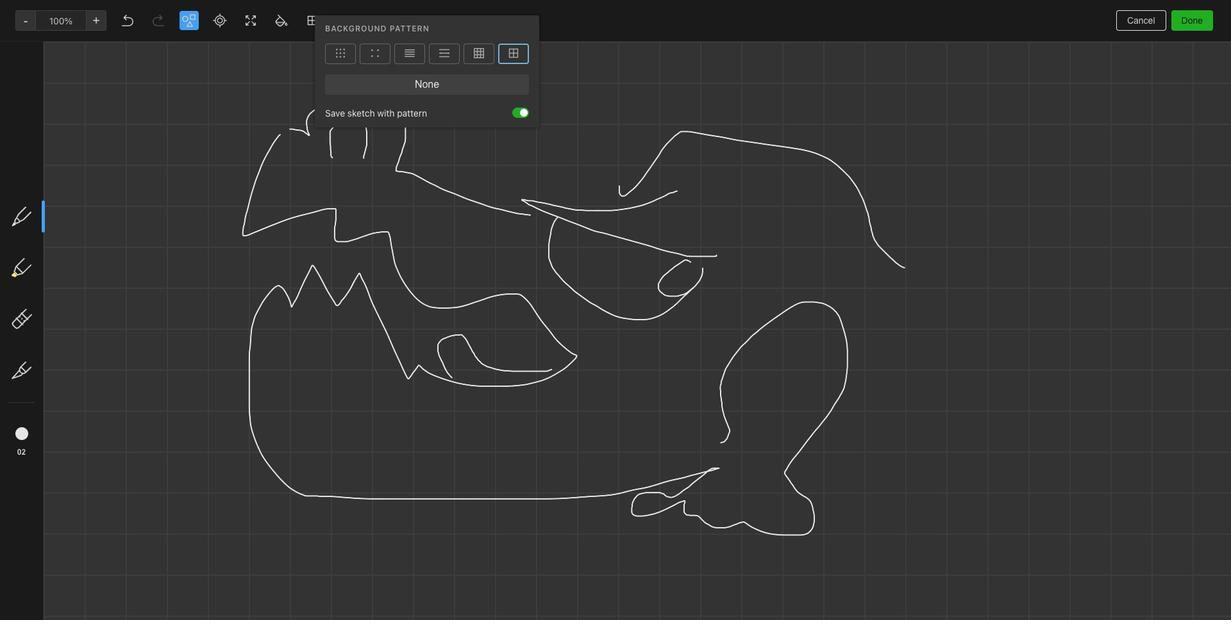 Task type: describe. For each thing, give the bounding box(es) containing it.
Note Editor text field
[[0, 0, 1231, 621]]

font family image
[[292, 36, 361, 54]]

you
[[1129, 10, 1143, 20]]

saved
[[1198, 603, 1221, 613]]

font size image
[[364, 36, 396, 54]]

insightful
[[176, 602, 212, 613]]

insert image
[[8, 36, 66, 54]]

highlight image
[[493, 36, 524, 54]]

first
[[55, 10, 72, 20]]

first notebook
[[55, 10, 112, 20]]

collapse note image
[[9, 8, 24, 23]]

first notebook button
[[39, 6, 117, 24]]

more image
[[757, 36, 796, 54]]

insightful button
[[168, 599, 232, 617]]

interesting button
[[235, 599, 304, 617]]



Task type: vqa. For each thing, say whether or not it's contained in the screenshot.
Only you
yes



Task type: locate. For each thing, give the bounding box(es) containing it.
only you
[[1109, 10, 1143, 20]]

changes
[[1163, 603, 1196, 613]]

only
[[1109, 10, 1127, 20]]

share button
[[1154, 5, 1200, 26]]

alignment image
[[616, 36, 648, 54]]

font color image
[[399, 36, 432, 54]]

share
[[1165, 10, 1190, 21]]

notebook
[[74, 10, 112, 20]]

interesting
[[243, 602, 284, 613]]

heading level image
[[223, 36, 289, 54]]

all
[[1151, 603, 1161, 613]]

note window element
[[0, 0, 1231, 621]]

all changes saved
[[1151, 603, 1221, 613]]



